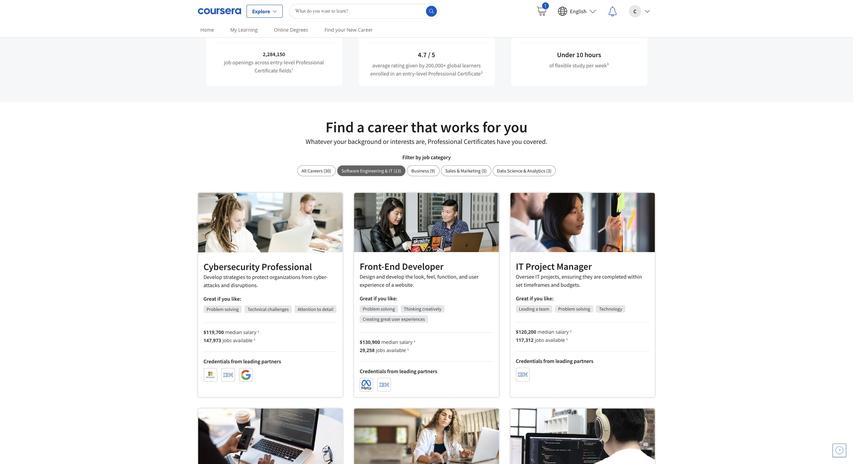 Task type: locate. For each thing, give the bounding box(es) containing it.
great if you like: for cybersecurity
[[204, 296, 241, 303]]

$130,900
[[360, 339, 380, 346]]

your left the new
[[336, 27, 346, 33]]

0 horizontal spatial problem solving
[[207, 307, 239, 313]]

great down attacks
[[204, 296, 216, 303]]

from for it project manager
[[544, 358, 555, 365]]

1 horizontal spatial &
[[457, 168, 460, 174]]

0 horizontal spatial &
[[385, 168, 388, 174]]

a for valuable
[[404, 11, 408, 19]]

from for cybersecurity professional
[[231, 359, 242, 365]]

1 vertical spatial of
[[386, 282, 390, 289]]

partners for develop
[[262, 359, 281, 365]]

if for cybersecurity professional
[[218, 296, 221, 303]]

a left team
[[536, 306, 539, 313]]

partners for developer
[[418, 368, 438, 375]]

problem solving for professional
[[207, 307, 239, 313]]

from
[[302, 274, 313, 281], [544, 358, 555, 365], [231, 359, 242, 365], [387, 368, 399, 375]]

credentials for front-
[[360, 368, 386, 375]]

if up leading a team
[[530, 296, 533, 302]]

& for data science & analytics (3)
[[524, 168, 527, 174]]

leading
[[556, 358, 573, 365], [243, 359, 261, 365], [400, 368, 417, 375]]

2 horizontal spatial credentials
[[516, 358, 543, 365]]

online degrees link
[[271, 22, 311, 37]]

0 vertical spatial by
[[419, 62, 425, 69]]

a for team
[[536, 306, 539, 313]]

like: for developer
[[388, 295, 398, 302]]

None search field
[[290, 4, 440, 19]]

of down "develop"
[[386, 282, 390, 289]]

covered.
[[524, 137, 548, 146]]

0 horizontal spatial of
[[386, 282, 390, 289]]

time
[[586, 29, 596, 35]]

job left openings
[[224, 59, 232, 66]]

2 horizontal spatial great
[[516, 296, 529, 302]]

1 horizontal spatial of
[[550, 62, 554, 69]]

level
[[284, 59, 295, 66], [417, 70, 427, 77]]

2 horizontal spatial available
[[546, 337, 565, 344]]

2 new from the left
[[393, 20, 402, 27]]

level up fields¹
[[284, 59, 295, 66]]

solving for professional
[[225, 307, 239, 313]]

2 horizontal spatial great if you like:
[[516, 296, 554, 302]]

available right "117,312"
[[546, 337, 565, 344]]

you for cybersecurity professional
[[222, 296, 230, 303]]

from left cyber- on the left bottom
[[302, 274, 313, 281]]

(5)
[[482, 168, 487, 174]]

1 horizontal spatial credentials
[[360, 368, 386, 375]]

& left (13)
[[385, 168, 388, 174]]

0 horizontal spatial great if you like:
[[204, 296, 241, 303]]

1 new from the left
[[297, 20, 306, 27]]

business (9)
[[412, 168, 436, 174]]

$119,700
[[204, 330, 224, 336]]

1 vertical spatial job
[[423, 154, 430, 161]]

0 vertical spatial in
[[574, 20, 578, 27]]

credentials from leading partners down "$130,900 median salary ¹ 29,258 jobs available ¹"
[[360, 368, 438, 375]]

the left field.
[[313, 20, 321, 27]]

leading a team
[[519, 306, 550, 313]]

2 horizontal spatial salary
[[556, 329, 569, 336]]

jobs right 147,973
[[223, 338, 232, 344]]

the right "using"
[[479, 20, 487, 27]]

it up oversee
[[516, 261, 524, 273]]

problem solving up $119,700
[[207, 307, 239, 313]]

design
[[360, 274, 375, 280]]

& inside data science & analytics (3) button
[[524, 168, 527, 174]]

0 horizontal spatial great
[[204, 296, 216, 303]]

$120,200
[[516, 329, 537, 336]]

by right filter
[[416, 154, 422, 161]]

in left an
[[391, 70, 395, 77]]

0 horizontal spatial partners
[[262, 359, 281, 365]]

week³
[[595, 62, 609, 69]]

find a career that works for you whatever your background or interests are, professional certificates have you covered.
[[306, 118, 548, 146]]

home link
[[198, 22, 217, 37]]

jobs for manager
[[535, 337, 545, 344]]

available inside $119,700 median salary ¹ 147,973 jobs available ¹
[[233, 338, 253, 344]]

the inside the prior experience optional build job-ready skills, even if you're new to the field.
[[313, 20, 321, 27]]

developer
[[402, 261, 444, 273]]

study
[[573, 62, 586, 69]]

0 vertical spatial level
[[284, 59, 295, 66]]

a inside earn a valuable credential apply your new skills to real-world projects using the latest industry tools and techniques.
[[404, 11, 408, 19]]

if up creating
[[374, 295, 377, 302]]

1 horizontal spatial credentials from leading partners
[[360, 368, 438, 375]]

you for it project manager
[[534, 296, 543, 302]]

0 horizontal spatial new
[[297, 20, 306, 27]]

& inside software engineering & it (13) button
[[385, 168, 388, 174]]

1 vertical spatial level
[[417, 70, 427, 77]]

credentials down "117,312"
[[516, 358, 543, 365]]

great up creating
[[360, 295, 373, 302]]

your right at
[[571, 11, 584, 19]]

problem solving for end
[[363, 306, 395, 312]]

and inside "it project manager oversee it projects, ensuring they are completed within set timeframes and budgets."
[[551, 282, 560, 289]]

1 horizontal spatial job
[[423, 154, 430, 161]]

jobs for develop
[[223, 338, 232, 344]]

and down world
[[432, 29, 440, 35]]

0 horizontal spatial jobs
[[223, 338, 232, 344]]

your inside earn a valuable credential apply your new skills to real-world projects using the latest industry tools and techniques.
[[381, 20, 392, 27]]

problem up $119,700
[[207, 307, 224, 313]]

0 horizontal spatial user
[[392, 317, 401, 323]]

per
[[587, 62, 594, 69]]

solving up great
[[381, 306, 395, 312]]

3 & from the left
[[524, 168, 527, 174]]

it project manager oversee it projects, ensuring they are completed within set timeframes and budgets.
[[516, 261, 643, 289]]

2 horizontal spatial solving
[[577, 306, 591, 313]]

available inside "$130,900 median salary ¹ 29,258 jobs available ¹"
[[387, 348, 406, 354]]

0 vertical spatial experience
[[253, 11, 285, 19]]

like: down website.
[[388, 295, 398, 302]]

to left real-
[[416, 20, 421, 27]]

1 vertical spatial experience
[[360, 282, 385, 289]]

and right function,
[[459, 274, 468, 280]]

english button
[[553, 0, 602, 22]]

1 link
[[531, 0, 553, 22]]

1 horizontal spatial problem solving
[[363, 306, 395, 312]]

salary inside $120,200 median salary ¹ 117,312 jobs available ¹
[[556, 329, 569, 336]]

0 horizontal spatial available
[[233, 338, 253, 344]]

experience down design
[[360, 282, 385, 289]]

leading for develop
[[243, 359, 261, 365]]

professional inside 2,284,150 job openings across entry-level professional certificate fields¹
[[296, 59, 324, 66]]

available right 29,258
[[387, 348, 406, 354]]

1 vertical spatial in
[[391, 70, 395, 77]]

salary for manager
[[556, 329, 569, 336]]

partners for manager
[[574, 358, 594, 365]]

jobs inside $119,700 median salary ¹ 147,973 jobs available ¹
[[223, 338, 232, 344]]

find up whatever
[[326, 118, 354, 137]]

problem up creating
[[363, 306, 380, 312]]

2 horizontal spatial like:
[[544, 296, 554, 302]]

the
[[313, 20, 321, 27], [479, 20, 487, 27], [547, 20, 554, 27], [406, 274, 413, 280]]

great if you like:
[[360, 295, 398, 302], [516, 296, 554, 302], [204, 296, 241, 303]]

all
[[302, 168, 307, 174]]

by
[[419, 62, 425, 69], [416, 154, 422, 161]]

2 horizontal spatial &
[[524, 168, 527, 174]]

experience up "even" at the top of the page
[[253, 11, 285, 19]]

attention to detail
[[298, 307, 334, 313]]

find your new career link
[[322, 22, 376, 37]]

2 horizontal spatial partners
[[574, 358, 594, 365]]

a up skills
[[404, 11, 408, 19]]

software
[[342, 168, 359, 174]]

you're
[[281, 20, 295, 27]]

1 horizontal spatial entry-
[[403, 70, 417, 77]]

median for developer
[[382, 339, 399, 346]]

1 & from the left
[[385, 168, 388, 174]]

1 horizontal spatial salary
[[400, 339, 413, 346]]

a left full- at right top
[[573, 29, 576, 35]]

great for cybersecurity
[[204, 296, 216, 303]]

job inside 2,284,150 job openings across entry-level professional certificate fields¹
[[224, 59, 232, 66]]

credentials down 29,258
[[360, 368, 386, 375]]

a inside find a career that works for you whatever your background or interests are, professional certificates have you covered.
[[357, 118, 365, 137]]

credential
[[435, 11, 464, 19]]

0 horizontal spatial experience
[[253, 11, 285, 19]]

enrolled
[[371, 70, 390, 77]]

data science & analytics (3)
[[497, 168, 552, 174]]

solving left technical
[[225, 307, 239, 313]]

available right 147,973
[[233, 338, 253, 344]]

jobs inside "$130,900 median salary ¹ 29,258 jobs available ¹"
[[376, 348, 386, 354]]

great if you like: up great
[[360, 295, 398, 302]]

to inside earn a valuable credential apply your new skills to real-world projects using the latest industry tools and techniques.
[[416, 20, 421, 27]]

set
[[516, 282, 523, 289]]

industry
[[399, 29, 418, 35]]

1 horizontal spatial leading
[[400, 368, 417, 375]]

credentials from leading partners down $119,700 median salary ¹ 147,973 jobs available ¹
[[204, 359, 281, 365]]

entry- down the '2,284,150'
[[270, 59, 284, 66]]

1 horizontal spatial partners
[[418, 368, 438, 375]]

the down learn
[[547, 20, 554, 27]]

great if you like: up leading a team
[[516, 296, 554, 302]]

and down projects,
[[551, 282, 560, 289]]

a down "develop"
[[392, 282, 394, 289]]

& right sales
[[457, 168, 460, 174]]

from down $120,200 median salary ¹ 117,312 jobs available ¹
[[544, 358, 555, 365]]

find inside find a career that works for you whatever your background or interests are, professional certificates have you covered.
[[326, 118, 354, 137]]

like: up team
[[544, 296, 554, 302]]

0 vertical spatial it
[[389, 168, 393, 174]]

salary inside "$130,900 median salary ¹ 29,258 jobs available ¹"
[[400, 339, 413, 346]]

of
[[550, 62, 554, 69], [386, 282, 390, 289]]

median
[[538, 329, 555, 336], [225, 330, 242, 336], [382, 339, 399, 346]]

median right $130,900
[[382, 339, 399, 346]]

1 horizontal spatial great
[[360, 295, 373, 302]]

it left (13)
[[389, 168, 393, 174]]

to inside the prior experience optional build job-ready skills, even if you're new to the field.
[[307, 20, 312, 27]]

entry- down given
[[403, 70, 417, 77]]

for
[[483, 118, 501, 137]]

0 vertical spatial job
[[224, 59, 232, 66]]

problem solving up great
[[363, 306, 395, 312]]

professional inside find a career that works for you whatever your background or interests are, professional certificates have you covered.
[[428, 137, 463, 146]]

experience inside front-end developer design and develop the look, feel, function, and user experience of a website.
[[360, 282, 385, 289]]

Data Science & Analytics (3) button
[[493, 166, 556, 177]]

you down strategies
[[222, 296, 230, 303]]

median inside "$130,900 median salary ¹ 29,258 jobs available ¹"
[[382, 339, 399, 346]]

your inside the learn at your own pace complete the training in less than 6 months while working a full-time job.
[[571, 11, 584, 19]]

from inside cybersecurity professional develop strategies to protect organizations from cyber- attacks and disruptions.
[[302, 274, 313, 281]]

professional inside cybersecurity professional develop strategies to protect organizations from cyber- attacks and disruptions.
[[262, 261, 312, 273]]

prior
[[238, 11, 252, 19]]

your up latest
[[381, 20, 392, 27]]

0 horizontal spatial in
[[391, 70, 395, 77]]

a up background
[[357, 118, 365, 137]]

have
[[497, 137, 511, 146]]

2 & from the left
[[457, 168, 460, 174]]

0 horizontal spatial credentials from leading partners
[[204, 359, 281, 365]]

like: for manager
[[544, 296, 554, 302]]

1 horizontal spatial in
[[574, 20, 578, 27]]

0 vertical spatial entry-
[[270, 59, 284, 66]]

if right "even" at the top of the page
[[277, 20, 280, 27]]

leading down $119,700 median salary ¹ 147,973 jobs available ¹
[[243, 359, 261, 365]]

0 horizontal spatial median
[[225, 330, 242, 336]]

available inside $120,200 median salary ¹ 117,312 jobs available ¹
[[546, 337, 565, 344]]

0 horizontal spatial entry-
[[270, 59, 284, 66]]

median right $119,700
[[225, 330, 242, 336]]

option group containing all careers (30)
[[297, 166, 556, 177]]

0 horizontal spatial solving
[[225, 307, 239, 313]]

credentials from leading partners down $120,200 median salary ¹ 117,312 jobs available ¹
[[516, 358, 594, 365]]

available for developer
[[387, 348, 406, 354]]

they
[[583, 274, 593, 281]]

find left the new
[[325, 27, 334, 33]]

2 horizontal spatial credentials from leading partners
[[516, 358, 594, 365]]

salary inside $119,700 median salary ¹ 147,973 jobs available ¹
[[243, 330, 257, 336]]

you up great
[[378, 295, 387, 302]]

of left flexible
[[550, 62, 554, 69]]

you up leading a team
[[534, 296, 543, 302]]

creating great user experiences
[[363, 317, 425, 323]]

problem solving down the budgets.
[[559, 306, 591, 313]]

median right '$120,200'
[[538, 329, 555, 336]]

solving down the budgets.
[[577, 306, 591, 313]]

level inside 2,284,150 job openings across entry-level professional certificate fields¹
[[284, 59, 295, 66]]

salary for develop
[[243, 330, 257, 336]]

1 horizontal spatial new
[[393, 20, 402, 27]]

0 horizontal spatial credentials
[[204, 359, 230, 365]]

fields¹
[[279, 67, 294, 74]]

0 horizontal spatial problem
[[207, 307, 224, 313]]

1 horizontal spatial it
[[516, 261, 524, 273]]

are,
[[416, 137, 427, 146]]

job up 'business (9)'
[[423, 154, 430, 161]]

own
[[586, 11, 598, 19]]

All Careers (30) button
[[297, 166, 336, 177]]

0 vertical spatial user
[[469, 274, 479, 280]]

data
[[497, 168, 507, 174]]

from down "$130,900 median salary ¹ 29,258 jobs available ¹"
[[387, 368, 399, 375]]

1 horizontal spatial experience
[[360, 282, 385, 289]]

0 horizontal spatial level
[[284, 59, 295, 66]]

in left less
[[574, 20, 578, 27]]

attention
[[298, 307, 316, 313]]

disruptions.
[[231, 282, 258, 289]]

at
[[564, 11, 570, 19]]

projects,
[[541, 274, 561, 281]]

200,000+
[[426, 62, 446, 69]]

0 vertical spatial find
[[325, 27, 334, 33]]

2 horizontal spatial median
[[538, 329, 555, 336]]

it up timeframes
[[536, 274, 540, 281]]

1 horizontal spatial problem
[[363, 306, 380, 312]]

/
[[428, 50, 431, 59]]

certificate²
[[458, 70, 483, 77]]

in inside 4.7 / 5 average rating given by 200,000+ global learners enrolled in an entry-level professional certificate²
[[391, 70, 395, 77]]

learners
[[463, 62, 481, 69]]

1 horizontal spatial user
[[469, 274, 479, 280]]

if
[[277, 20, 280, 27], [374, 295, 377, 302], [530, 296, 533, 302], [218, 296, 221, 303]]

salary for developer
[[400, 339, 413, 346]]

user right great
[[392, 317, 401, 323]]

median inside $120,200 median salary ¹ 117,312 jobs available ¹
[[538, 329, 555, 336]]

jobs right "117,312"
[[535, 337, 545, 344]]

great if you like: down attacks
[[204, 296, 241, 303]]

if for front-end developer
[[374, 295, 377, 302]]

credentials down 147,973
[[204, 359, 230, 365]]

ensuring
[[562, 274, 582, 281]]

apply
[[367, 20, 380, 27]]

and inside cybersecurity professional develop strategies to protect organizations from cyber- attacks and disruptions.
[[221, 282, 230, 289]]

it inside button
[[389, 168, 393, 174]]

partners
[[574, 358, 594, 365], [262, 359, 281, 365], [418, 368, 438, 375]]

option group
[[297, 166, 556, 177]]

0 horizontal spatial salary
[[243, 330, 257, 336]]

new down earn
[[393, 20, 402, 27]]

the up website.
[[406, 274, 413, 280]]

problem right team
[[559, 306, 576, 313]]

jobs right 29,258
[[376, 348, 386, 354]]

& inside the sales & marketing (5) button
[[457, 168, 460, 174]]

find for your
[[325, 27, 334, 33]]

0 vertical spatial of
[[550, 62, 554, 69]]

leading down $120,200 median salary ¹ 117,312 jobs available ¹
[[556, 358, 573, 365]]

median for develop
[[225, 330, 242, 336]]

1 horizontal spatial like:
[[388, 295, 398, 302]]

great if you like: for front-
[[360, 295, 398, 302]]

2 horizontal spatial jobs
[[535, 337, 545, 344]]

0 horizontal spatial job
[[224, 59, 232, 66]]

1 vertical spatial find
[[326, 118, 354, 137]]

0 horizontal spatial like:
[[232, 296, 241, 303]]

you
[[504, 118, 528, 137], [512, 137, 522, 146], [378, 295, 387, 302], [534, 296, 543, 302], [222, 296, 230, 303]]

from down $119,700 median salary ¹ 147,973 jobs available ¹
[[231, 359, 242, 365]]

jobs inside $120,200 median salary ¹ 117,312 jobs available ¹
[[535, 337, 545, 344]]

new down optional
[[297, 20, 306, 27]]

average
[[373, 62, 390, 69]]

leading down "$130,900 median salary ¹ 29,258 jobs available ¹"
[[400, 368, 417, 375]]

jobs
[[535, 337, 545, 344], [223, 338, 232, 344], [376, 348, 386, 354]]

find your new career
[[325, 27, 373, 33]]

median for manager
[[538, 329, 555, 336]]

problem for cybersecurity professional
[[207, 307, 224, 313]]

ready
[[237, 20, 250, 27]]

to up disruptions.
[[246, 274, 251, 281]]

by inside 4.7 / 5 average rating given by 200,000+ global learners enrolled in an entry-level professional certificate²
[[419, 62, 425, 69]]

median inside $119,700 median salary ¹ 147,973 jobs available ¹
[[225, 330, 242, 336]]

great up leading
[[516, 296, 529, 302]]

(9)
[[430, 168, 436, 174]]

solving
[[381, 306, 395, 312], [577, 306, 591, 313], [225, 307, 239, 313]]

business
[[412, 168, 429, 174]]

by right given
[[419, 62, 425, 69]]

leading for developer
[[400, 368, 417, 375]]

1 vertical spatial entry-
[[403, 70, 417, 77]]

certificates
[[464, 137, 496, 146]]

to down optional
[[307, 20, 312, 27]]

1 horizontal spatial available
[[387, 348, 406, 354]]

your right whatever
[[334, 137, 347, 146]]

user right function,
[[469, 274, 479, 280]]

1 horizontal spatial jobs
[[376, 348, 386, 354]]

earn a valuable credential apply your new skills to real-world projects using the latest industry tools and techniques.
[[367, 11, 487, 35]]

credentials for cybersecurity
[[204, 359, 230, 365]]

problem solving
[[363, 306, 395, 312], [559, 306, 591, 313], [207, 307, 239, 313]]

cybersecurity
[[204, 261, 260, 273]]

projects
[[446, 20, 465, 27]]

like: down disruptions.
[[232, 296, 241, 303]]

1 horizontal spatial level
[[417, 70, 427, 77]]

optional
[[286, 11, 311, 19]]

team
[[539, 306, 550, 313]]

and down strategies
[[221, 282, 230, 289]]

2 horizontal spatial leading
[[556, 358, 573, 365]]

0 horizontal spatial leading
[[243, 359, 261, 365]]

1 horizontal spatial solving
[[381, 306, 395, 312]]

2 horizontal spatial it
[[536, 274, 540, 281]]

it
[[389, 168, 393, 174], [516, 261, 524, 273], [536, 274, 540, 281]]

1 vertical spatial user
[[392, 317, 401, 323]]

1 horizontal spatial median
[[382, 339, 399, 346]]

level down given
[[417, 70, 427, 77]]

my
[[230, 27, 237, 33]]

a for career
[[357, 118, 365, 137]]

1 horizontal spatial great if you like:
[[360, 295, 398, 302]]

0 horizontal spatial it
[[389, 168, 393, 174]]

& right science
[[524, 168, 527, 174]]

if down attacks
[[218, 296, 221, 303]]



Task type: describe. For each thing, give the bounding box(es) containing it.
credentials from leading partners for developer
[[360, 368, 438, 375]]

the inside front-end developer design and develop the look, feel, function, and user experience of a website.
[[406, 274, 413, 280]]

of inside under 10 hours of flexible study per week³
[[550, 62, 554, 69]]

are
[[594, 274, 602, 281]]

an
[[396, 70, 402, 77]]

new inside earn a valuable credential apply your new skills to real-world projects using the latest industry tools and techniques.
[[393, 20, 402, 27]]

explore
[[252, 8, 270, 14]]

end
[[385, 261, 400, 273]]

problem for front-end developer
[[363, 306, 380, 312]]

2 horizontal spatial problem
[[559, 306, 576, 313]]

4.7
[[418, 50, 427, 59]]

Sales & Marketing (5) button
[[441, 166, 492, 177]]

all careers (30)
[[302, 168, 332, 174]]

complete
[[523, 20, 546, 27]]

detail
[[322, 307, 334, 313]]

& for software engineering & it (13)
[[385, 168, 388, 174]]

pace
[[599, 11, 613, 19]]

openings
[[233, 59, 254, 66]]

from for front-end developer
[[387, 368, 399, 375]]

2 vertical spatial it
[[536, 274, 540, 281]]

user inside front-end developer design and develop the look, feel, function, and user experience of a website.
[[469, 274, 479, 280]]

interests
[[391, 137, 415, 146]]

credentials from leading partners for manager
[[516, 358, 594, 365]]

1 vertical spatial it
[[516, 261, 524, 273]]

engineering
[[360, 168, 384, 174]]

Software Engineering & IT (13) button
[[337, 166, 406, 177]]

protect
[[252, 274, 269, 281]]

you up have
[[504, 118, 528, 137]]

your inside find a career that works for you whatever your background or interests are, professional certificates have you covered.
[[334, 137, 347, 146]]

challenges
[[268, 307, 289, 313]]

1 vertical spatial by
[[416, 154, 422, 161]]

under
[[558, 50, 575, 59]]

cyber-
[[314, 274, 328, 281]]

jobs for developer
[[376, 348, 386, 354]]

software engineering & it (13)
[[342, 168, 402, 174]]

english
[[571, 8, 587, 14]]

background
[[348, 137, 382, 146]]

job-
[[228, 20, 237, 27]]

the inside the learn at your own pace complete the training in less than 6 months while working a full-time job.
[[547, 20, 554, 27]]

coursera image
[[198, 6, 241, 17]]

a inside the learn at your own pace complete the training in less than 6 months while working a full-time job.
[[573, 29, 576, 35]]

the inside earn a valuable credential apply your new skills to real-world projects using the latest industry tools and techniques.
[[479, 20, 487, 27]]

10
[[577, 50, 584, 59]]

analytics
[[528, 168, 546, 174]]

global
[[447, 62, 462, 69]]

like: for develop
[[232, 296, 241, 303]]

world
[[432, 20, 445, 27]]

credentials from leading partners for develop
[[204, 359, 281, 365]]

field.
[[322, 20, 333, 27]]

of inside front-end developer design and develop the look, feel, function, and user experience of a website.
[[386, 282, 390, 289]]

2 horizontal spatial problem solving
[[559, 306, 591, 313]]

great if you like: for it
[[516, 296, 554, 302]]

(13)
[[394, 168, 402, 174]]

learn
[[546, 11, 563, 19]]

creatively
[[423, 306, 442, 312]]

29,258
[[360, 348, 375, 354]]

across
[[255, 59, 269, 66]]

great for front-
[[360, 295, 373, 302]]

sales
[[446, 168, 456, 174]]

to inside cybersecurity professional develop strategies to protect organizations from cyber- attacks and disruptions.
[[246, 274, 251, 281]]

organizations
[[270, 274, 301, 281]]

using
[[466, 20, 478, 27]]

career
[[358, 27, 373, 33]]

Business (9) button
[[407, 166, 440, 177]]

(30)
[[324, 168, 332, 174]]

job.
[[597, 29, 606, 35]]

function,
[[438, 274, 458, 280]]

$119,700 median salary ¹ 147,973 jobs available ¹
[[204, 330, 259, 344]]

creating
[[363, 317, 380, 323]]

shopping cart: 1 item element
[[536, 2, 549, 17]]

a inside front-end developer design and develop the look, feel, function, and user experience of a website.
[[392, 282, 394, 289]]

help center image
[[836, 447, 844, 455]]

2,284,150 job openings across entry-level professional certificate fields¹
[[224, 51, 324, 74]]

and inside earn a valuable credential apply your new skills to real-world projects using the latest industry tools and techniques.
[[432, 29, 440, 35]]

new
[[347, 27, 357, 33]]

entry- inside 4.7 / 5 average rating given by 200,000+ global learners enrolled in an entry-level professional certificate²
[[403, 70, 417, 77]]

category
[[431, 154, 451, 161]]

if for it project manager
[[530, 296, 533, 302]]

home
[[201, 27, 214, 33]]

you for front-end developer
[[378, 295, 387, 302]]

while
[[623, 20, 636, 27]]

months
[[605, 20, 622, 27]]

available for develop
[[233, 338, 253, 344]]

front-end developer design and develop the look, feel, function, and user experience of a website.
[[360, 261, 479, 289]]

earn
[[389, 11, 403, 19]]

hours
[[585, 50, 602, 59]]

solving for end
[[381, 306, 395, 312]]

or
[[383, 137, 389, 146]]

online degrees
[[274, 27, 308, 33]]

find for a
[[326, 118, 354, 137]]

to left detail
[[317, 307, 322, 313]]

manager
[[557, 261, 592, 273]]

certificate
[[255, 67, 278, 74]]

develop
[[204, 274, 222, 281]]

great for it
[[516, 296, 529, 302]]

valuable
[[409, 11, 434, 19]]

available for manager
[[546, 337, 565, 344]]

under 10 hours of flexible study per week³
[[550, 50, 609, 69]]

leading for manager
[[556, 358, 573, 365]]

whatever
[[306, 137, 333, 146]]

learning
[[238, 27, 258, 33]]

project
[[526, 261, 555, 273]]

credentials for it
[[516, 358, 543, 365]]

experience inside the prior experience optional build job-ready skills, even if you're new to the field.
[[253, 11, 285, 19]]

and right design
[[376, 274, 385, 280]]

6
[[601, 20, 604, 27]]

build
[[215, 20, 227, 27]]

entry- inside 2,284,150 job openings across entry-level professional certificate fields¹
[[270, 59, 284, 66]]

(3)
[[547, 168, 552, 174]]

level inside 4.7 / 5 average rating given by 200,000+ global learners enrolled in an entry-level professional certificate²
[[417, 70, 427, 77]]

in inside the learn at your own pace complete the training in less than 6 months while working a full-time job.
[[574, 20, 578, 27]]

attacks
[[204, 282, 220, 289]]

than
[[589, 20, 600, 27]]

works
[[441, 118, 480, 137]]

if inside the prior experience optional build job-ready skills, even if you're new to the field.
[[277, 20, 280, 27]]

professional inside 4.7 / 5 average rating given by 200,000+ global learners enrolled in an entry-level professional certificate²
[[429, 70, 457, 77]]

less
[[580, 20, 588, 27]]

my learning link
[[228, 22, 261, 37]]

cybersecurity analyst image
[[198, 193, 343, 253]]

new inside the prior experience optional build job-ready skills, even if you're new to the field.
[[297, 20, 306, 27]]

thinking
[[404, 306, 422, 312]]

technical
[[248, 307, 267, 313]]

website.
[[395, 282, 414, 289]]

you right have
[[512, 137, 522, 146]]

What do you want to learn? text field
[[290, 4, 440, 19]]

c button
[[624, 0, 656, 22]]

4.7 / 5 average rating given by 200,000+ global learners enrolled in an entry-level professional certificate²
[[371, 50, 483, 77]]

skills,
[[251, 20, 264, 27]]

real-
[[422, 20, 432, 27]]



Task type: vqa. For each thing, say whether or not it's contained in the screenshot.
coursera youtube icon
no



